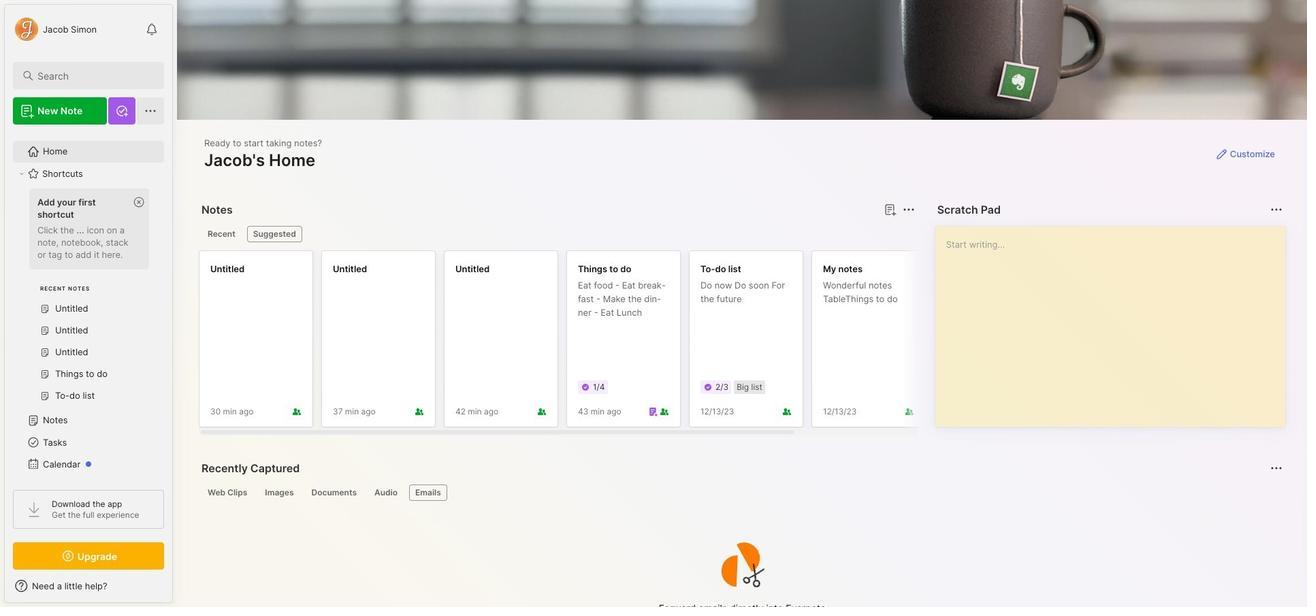 Task type: vqa. For each thing, say whether or not it's contained in the screenshot.
Only you at the top right of page
no



Task type: describe. For each thing, give the bounding box(es) containing it.
click to collapse image
[[172, 582, 182, 598]]

more actions image for second more actions field from the right
[[901, 202, 917, 218]]

main element
[[0, 0, 177, 607]]

1 more actions field from the left
[[899, 200, 918, 219]]

Account field
[[13, 16, 97, 43]]

none search field inside main element
[[37, 67, 152, 84]]

tree inside main element
[[5, 133, 172, 579]]



Task type: locate. For each thing, give the bounding box(es) containing it.
1 tab list from the top
[[202, 226, 913, 242]]

1 horizontal spatial more actions field
[[1267, 200, 1286, 219]]

0 horizontal spatial more actions field
[[899, 200, 918, 219]]

2 more actions field from the left
[[1267, 200, 1286, 219]]

Search text field
[[37, 69, 152, 82]]

2 more actions image from the left
[[1268, 202, 1285, 218]]

tree
[[5, 133, 172, 579]]

0 horizontal spatial more actions image
[[901, 202, 917, 218]]

more actions image
[[901, 202, 917, 218], [1268, 202, 1285, 218]]

row group
[[199, 251, 1057, 436]]

1 horizontal spatial more actions image
[[1268, 202, 1285, 218]]

1 vertical spatial tab list
[[202, 485, 1281, 501]]

group inside tree
[[13, 185, 156, 415]]

0 vertical spatial tab list
[[202, 226, 913, 242]]

more actions image for second more actions field from left
[[1268, 202, 1285, 218]]

2 tab list from the top
[[202, 485, 1281, 501]]

tab list
[[202, 226, 913, 242], [202, 485, 1281, 501]]

group
[[13, 185, 156, 415]]

tab
[[202, 226, 242, 242], [247, 226, 302, 242], [202, 485, 253, 501], [259, 485, 300, 501], [305, 485, 363, 501], [368, 485, 404, 501], [409, 485, 447, 501]]

None search field
[[37, 67, 152, 84]]

Start writing… text field
[[946, 227, 1285, 416]]

WHAT'S NEW field
[[5, 575, 172, 597]]

1 more actions image from the left
[[901, 202, 917, 218]]

More actions field
[[899, 200, 918, 219], [1267, 200, 1286, 219]]



